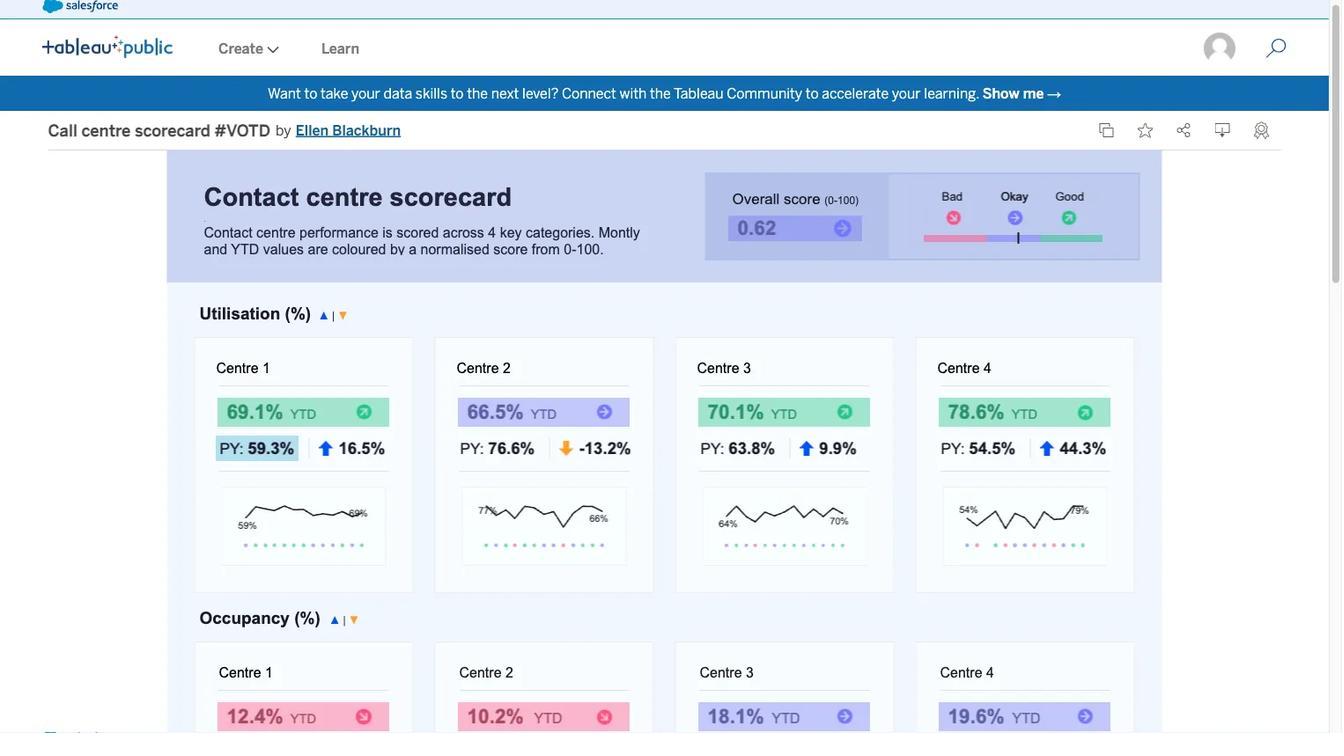 Task type: locate. For each thing, give the bounding box(es) containing it.
the
[[467, 85, 488, 102], [650, 85, 671, 102]]

0 horizontal spatial your
[[351, 85, 380, 102]]

salesforce logo image
[[42, 0, 118, 13]]

logo image
[[42, 35, 173, 58]]

make a copy image
[[1099, 122, 1114, 138]]

to left accelerate
[[805, 85, 819, 102]]

to
[[304, 85, 317, 102], [451, 85, 464, 102], [805, 85, 819, 102]]

me
[[1023, 85, 1044, 102]]

1 your from the left
[[351, 85, 380, 102]]

level?
[[522, 85, 559, 102]]

the left next
[[467, 85, 488, 102]]

1 horizontal spatial to
[[451, 85, 464, 102]]

3 to from the left
[[805, 85, 819, 102]]

to right 'skills'
[[451, 85, 464, 102]]

data
[[383, 85, 412, 102]]

the right with
[[650, 85, 671, 102]]

next
[[491, 85, 519, 102]]

0 horizontal spatial to
[[304, 85, 317, 102]]

your
[[351, 85, 380, 102], [892, 85, 921, 102]]

to left take
[[304, 85, 317, 102]]

show
[[982, 85, 1019, 102]]

call
[[48, 120, 77, 140]]

create button
[[197, 21, 300, 76]]

show me link
[[982, 85, 1044, 102]]

skills
[[416, 85, 447, 102]]

1 horizontal spatial the
[[650, 85, 671, 102]]

1 horizontal spatial your
[[892, 85, 921, 102]]

ellen
[[296, 122, 329, 139]]

your right take
[[351, 85, 380, 102]]

2 the from the left
[[650, 85, 671, 102]]

your left learning.
[[892, 85, 921, 102]]

→
[[1047, 85, 1061, 102]]

favorite button image
[[1137, 122, 1153, 138]]

by
[[276, 122, 291, 139]]

2 your from the left
[[892, 85, 921, 102]]

ellen blackburn link
[[296, 120, 401, 141]]

2 horizontal spatial to
[[805, 85, 819, 102]]

0 horizontal spatial the
[[467, 85, 488, 102]]

learning.
[[924, 85, 979, 102]]



Task type: vqa. For each thing, say whether or not it's contained in the screenshot.
Show me link
yes



Task type: describe. For each thing, give the bounding box(es) containing it.
community
[[727, 85, 802, 102]]

1 to from the left
[[304, 85, 317, 102]]

go to search image
[[1244, 38, 1308, 59]]

want to take your data skills to the next level? connect with the tableau community to accelerate your learning. show me →
[[268, 85, 1061, 102]]

2 to from the left
[[451, 85, 464, 102]]

blackburn
[[332, 122, 401, 139]]

tableau
[[674, 85, 723, 102]]

nominate for viz of the day image
[[1254, 122, 1269, 139]]

want
[[268, 85, 301, 102]]

connect
[[562, 85, 616, 102]]

1 the from the left
[[467, 85, 488, 102]]

with
[[619, 85, 647, 102]]

accelerate
[[822, 85, 889, 102]]

learn link
[[300, 21, 380, 76]]

#votd
[[214, 120, 270, 140]]

call centre scorecard #votd by ellen blackburn
[[48, 120, 401, 140]]

learn
[[321, 40, 359, 57]]

create
[[218, 40, 263, 57]]

centre
[[81, 120, 131, 140]]

scorecard
[[135, 120, 210, 140]]

terry.turtle image
[[1202, 31, 1237, 66]]

take
[[321, 85, 348, 102]]



